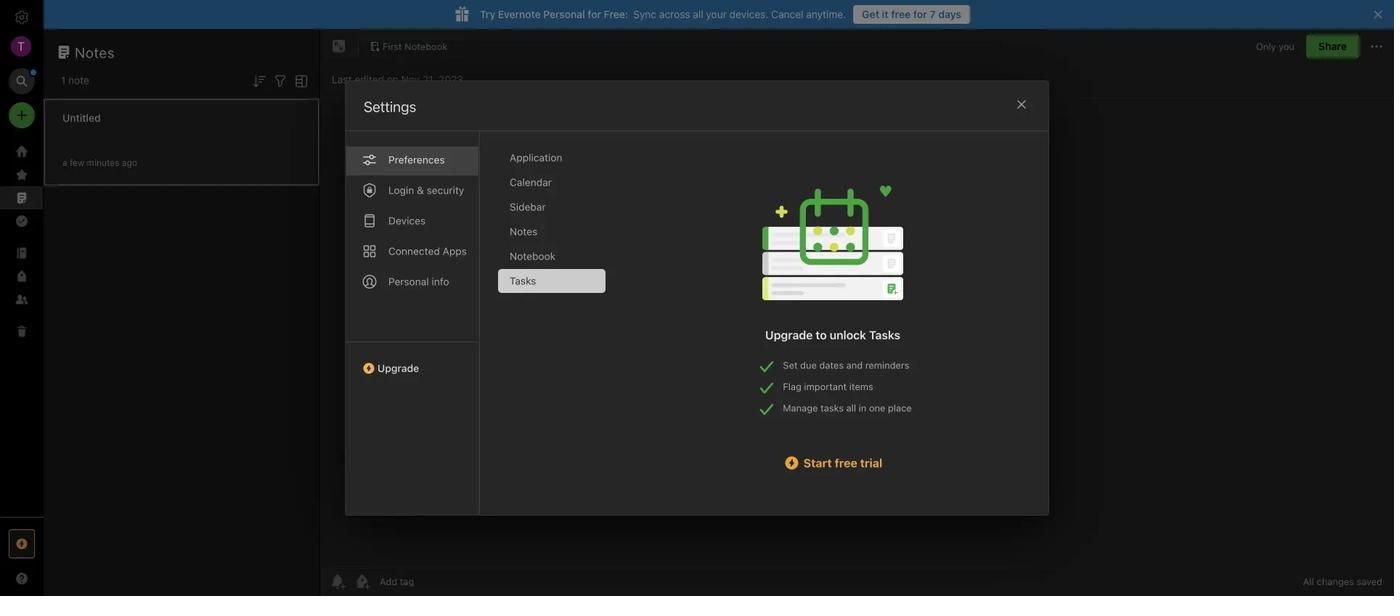 Task type: vqa. For each thing, say whether or not it's contained in the screenshot.
the the
no



Task type: describe. For each thing, give the bounding box(es) containing it.
ago
[[122, 158, 137, 168]]

devices.
[[730, 8, 768, 20]]

flag
[[783, 382, 802, 392]]

21,
[[423, 74, 436, 86]]

0 horizontal spatial all
[[693, 8, 703, 20]]

connected
[[388, 245, 440, 257]]

it
[[882, 8, 889, 20]]

1 horizontal spatial personal
[[543, 8, 585, 20]]

a
[[62, 158, 67, 168]]

7
[[930, 8, 936, 20]]

try evernote personal for free: sync across all your devices. cancel anytime.
[[480, 8, 846, 20]]

sidebar
[[510, 201, 546, 213]]

calendar
[[510, 176, 552, 188]]

minutes
[[87, 158, 119, 168]]

tasks
[[821, 403, 844, 414]]

upgrade button
[[346, 342, 479, 380]]

share
[[1319, 40, 1347, 52]]

one
[[869, 403, 885, 414]]

first notebook
[[383, 41, 448, 52]]

first
[[383, 41, 402, 52]]

place
[[888, 403, 912, 414]]

unlock
[[830, 329, 866, 342]]

nov
[[401, 74, 420, 86]]

only
[[1256, 41, 1276, 52]]

upgrade for upgrade to unlock tasks
[[765, 329, 813, 342]]

0 horizontal spatial notes
[[75, 44, 115, 61]]

and
[[846, 360, 863, 371]]

edited
[[354, 74, 384, 86]]

1
[[61, 74, 66, 86]]

settings image
[[13, 9, 30, 26]]

1 horizontal spatial tasks
[[869, 329, 900, 342]]

in
[[859, 403, 866, 414]]

cancel
[[771, 8, 803, 20]]

first notebook button
[[365, 36, 453, 57]]

last edited on nov 21, 2023
[[332, 74, 463, 86]]

notebook tab
[[498, 245, 606, 269]]

changes
[[1317, 577, 1354, 588]]

&
[[417, 184, 424, 196]]

1 vertical spatial all
[[846, 403, 856, 414]]

connected apps
[[388, 245, 467, 257]]

notes inside 'tab'
[[510, 226, 537, 238]]

personal info
[[388, 276, 449, 288]]

calendar tab
[[498, 171, 606, 195]]

get it free for 7 days
[[862, 8, 961, 20]]

get
[[862, 8, 879, 20]]

login
[[388, 184, 414, 196]]

on
[[387, 74, 399, 86]]

set due dates and reminders
[[783, 360, 909, 371]]

security
[[427, 184, 464, 196]]

free:
[[604, 8, 628, 20]]

tasks inside tasks tab
[[510, 275, 536, 287]]

to
[[816, 329, 827, 342]]

application tab
[[498, 146, 606, 170]]

across
[[659, 8, 690, 20]]

flag important items
[[783, 382, 873, 392]]

set
[[783, 360, 798, 371]]

settings
[[364, 98, 416, 115]]

tasks tab
[[498, 269, 606, 293]]



Task type: locate. For each thing, give the bounding box(es) containing it.
a few minutes ago
[[62, 158, 137, 168]]

1 vertical spatial notes
[[510, 226, 537, 238]]

1 vertical spatial free
[[835, 457, 857, 471]]

upgrade
[[765, 329, 813, 342], [378, 363, 419, 375]]

personal inside tab list
[[388, 276, 429, 288]]

home image
[[13, 143, 30, 160]]

application
[[510, 152, 562, 164]]

notebook inside tab
[[510, 251, 556, 262]]

notes down sidebar
[[510, 226, 537, 238]]

0 vertical spatial upgrade
[[765, 329, 813, 342]]

tree
[[0, 140, 44, 517]]

1 vertical spatial upgrade
[[378, 363, 419, 375]]

1 note
[[61, 74, 89, 86]]

all left your
[[693, 8, 703, 20]]

get it free for 7 days button
[[853, 5, 970, 24]]

trial
[[860, 457, 882, 471]]

reminders
[[865, 360, 909, 371]]

1 horizontal spatial free
[[891, 8, 911, 20]]

upgrade inside popup button
[[378, 363, 419, 375]]

devices
[[388, 215, 426, 227]]

tasks
[[510, 275, 536, 287], [869, 329, 900, 342]]

sidebar tab
[[498, 195, 606, 219]]

evernote
[[498, 8, 541, 20]]

0 horizontal spatial for
[[588, 8, 601, 20]]

for for 7
[[913, 8, 927, 20]]

start free trial link
[[754, 455, 912, 472]]

start
[[804, 457, 832, 471]]

notebook
[[405, 41, 448, 52], [510, 251, 556, 262]]

try
[[480, 8, 495, 20]]

notebook down 'notes' 'tab'
[[510, 251, 556, 262]]

for
[[588, 8, 601, 20], [913, 8, 927, 20]]

note window element
[[320, 29, 1394, 597]]

tab list containing preferences
[[346, 131, 480, 516]]

info
[[432, 276, 449, 288]]

all
[[693, 8, 703, 20], [846, 403, 856, 414]]

all changes saved
[[1303, 577, 1383, 588]]

0 horizontal spatial personal
[[388, 276, 429, 288]]

tasks up reminders
[[869, 329, 900, 342]]

0 horizontal spatial tab list
[[346, 131, 480, 516]]

add tag image
[[354, 574, 371, 591]]

for left 7
[[913, 8, 927, 20]]

personal right evernote
[[543, 8, 585, 20]]

personal down connected at the left
[[388, 276, 429, 288]]

notes up "note"
[[75, 44, 115, 61]]

all
[[1303, 577, 1314, 588]]

tab list containing application
[[498, 146, 617, 516]]

share button
[[1306, 35, 1359, 58]]

1 horizontal spatial all
[[846, 403, 856, 414]]

untitled
[[62, 112, 101, 124]]

1 vertical spatial tasks
[[869, 329, 900, 342]]

due
[[800, 360, 817, 371]]

1 horizontal spatial upgrade
[[765, 329, 813, 342]]

tasks down "notebook" tab at the top of page
[[510, 275, 536, 287]]

0 vertical spatial personal
[[543, 8, 585, 20]]

saved
[[1357, 577, 1383, 588]]

1 vertical spatial notebook
[[510, 251, 556, 262]]

close image
[[1013, 96, 1030, 113]]

for inside button
[[913, 8, 927, 20]]

few
[[70, 158, 84, 168]]

for for free:
[[588, 8, 601, 20]]

1 vertical spatial personal
[[388, 276, 429, 288]]

apps
[[443, 245, 467, 257]]

your
[[706, 8, 727, 20]]

sync
[[633, 8, 656, 20]]

1 horizontal spatial for
[[913, 8, 927, 20]]

upgrade image
[[13, 536, 30, 553]]

0 vertical spatial tasks
[[510, 275, 536, 287]]

1 horizontal spatial tab list
[[498, 146, 617, 516]]

manage tasks all in one place
[[783, 403, 912, 414]]

you
[[1279, 41, 1295, 52]]

important
[[804, 382, 847, 392]]

upgrade to unlock tasks
[[765, 329, 900, 342]]

only you
[[1256, 41, 1295, 52]]

start free trial
[[804, 457, 882, 471]]

0 horizontal spatial free
[[835, 457, 857, 471]]

dates
[[819, 360, 844, 371]]

0 vertical spatial free
[[891, 8, 911, 20]]

upgrade for upgrade
[[378, 363, 419, 375]]

0 vertical spatial all
[[693, 8, 703, 20]]

free inside button
[[891, 8, 911, 20]]

anytime.
[[806, 8, 846, 20]]

notebook inside first notebook button
[[405, 41, 448, 52]]

Note Editor text field
[[320, 99, 1394, 567]]

0 vertical spatial notes
[[75, 44, 115, 61]]

1 for from the left
[[588, 8, 601, 20]]

last
[[332, 74, 352, 86]]

preferences
[[388, 154, 445, 166]]

expand note image
[[330, 38, 348, 55]]

note
[[68, 74, 89, 86]]

0 horizontal spatial notebook
[[405, 41, 448, 52]]

0 horizontal spatial upgrade
[[378, 363, 419, 375]]

add a reminder image
[[329, 574, 346, 591]]

free
[[891, 8, 911, 20], [835, 457, 857, 471]]

notebook up the 21,
[[405, 41, 448, 52]]

all left in
[[846, 403, 856, 414]]

notes
[[75, 44, 115, 61], [510, 226, 537, 238]]

manage
[[783, 403, 818, 414]]

1 horizontal spatial notebook
[[510, 251, 556, 262]]

free right it
[[891, 8, 911, 20]]

tab list
[[346, 131, 480, 516], [498, 146, 617, 516]]

1 horizontal spatial notes
[[510, 226, 537, 238]]

2023
[[439, 74, 463, 86]]

items
[[849, 382, 873, 392]]

for left the free:
[[588, 8, 601, 20]]

personal
[[543, 8, 585, 20], [388, 276, 429, 288]]

0 vertical spatial notebook
[[405, 41, 448, 52]]

0 horizontal spatial tasks
[[510, 275, 536, 287]]

days
[[938, 8, 961, 20]]

login & security
[[388, 184, 464, 196]]

notes tab
[[498, 220, 606, 244]]

2 for from the left
[[913, 8, 927, 20]]

free left trial in the right bottom of the page
[[835, 457, 857, 471]]



